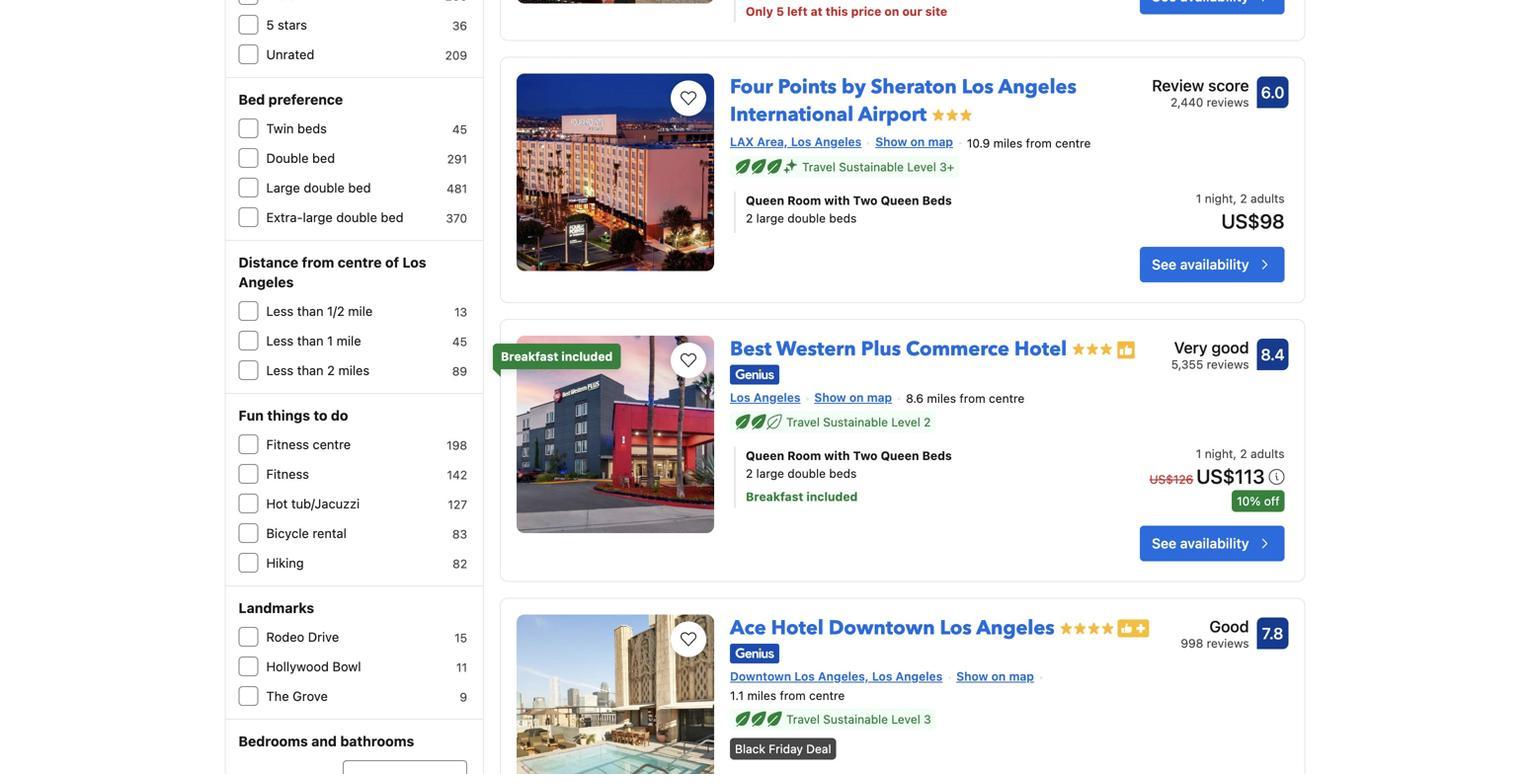 Task type: locate. For each thing, give the bounding box(es) containing it.
0 horizontal spatial downtown
[[730, 670, 792, 684]]

45 up 89
[[452, 335, 467, 349]]

0 vertical spatial map
[[928, 135, 953, 149]]

mile down 1/2
[[337, 333, 361, 348]]

bedrooms and bathrooms
[[239, 734, 414, 750]]

night
[[1205, 192, 1234, 206], [1205, 447, 1234, 461]]

bed
[[239, 91, 265, 108]]

very good element
[[1172, 336, 1249, 360]]

1/2
[[327, 304, 345, 319]]

beds down travel sustainable level 3+
[[829, 211, 857, 225]]

queen down los angeles
[[746, 449, 785, 463]]

room down travel sustainable level 2
[[788, 449, 821, 463]]

2 vertical spatial less
[[266, 363, 294, 378]]

2 see availability link from the top
[[1140, 526, 1285, 562]]

1 night from the top
[[1205, 192, 1234, 206]]

this property is part of our preferred plus programme. it is committed to providing outstanding service and excellent value. it will pay us a higher commission if you make a booking. image
[[1118, 620, 1150, 638], [1118, 620, 1150, 638]]

on for plus
[[850, 391, 864, 404]]

1 vertical spatial see availability
[[1152, 536, 1249, 552]]

double
[[266, 151, 309, 166]]

1 down 2,440
[[1196, 192, 1202, 206]]

beds down travel sustainable level 2
[[829, 467, 857, 481]]

queen room with two queen beds link for sheraton
[[746, 192, 1080, 210]]

level for commerce
[[892, 416, 921, 430]]

2 vertical spatial show
[[957, 670, 989, 684]]

night up us$98
[[1205, 192, 1234, 206]]

0 vertical spatial mile
[[348, 304, 373, 319]]

included
[[562, 350, 613, 364], [807, 490, 858, 504]]

centre right 10.9
[[1055, 136, 1091, 150]]

see
[[1152, 256, 1177, 273], [1152, 536, 1177, 552]]

with for western
[[824, 449, 850, 463]]

1 vertical spatial sustainable
[[823, 416, 888, 430]]

0 vertical spatial show
[[876, 135, 907, 149]]

0 horizontal spatial map
[[867, 391, 892, 404]]

sustainable for downtown
[[823, 713, 888, 727]]

1 queen room with two queen beds link from the top
[[746, 192, 1080, 210]]

0 horizontal spatial show
[[815, 391, 846, 404]]

than for 1/2
[[297, 304, 324, 319]]

0 vertical spatial level
[[907, 160, 936, 174]]

see for four points by sheraton los angeles international airport
[[1152, 256, 1177, 273]]

2 up us$98
[[1240, 192, 1248, 206]]

queen room with two queen beds link for commerce
[[746, 447, 1080, 465]]

area,
[[757, 135, 788, 149]]

night inside 1 night , 2 adults us$98
[[1205, 192, 1234, 206]]

four points by sheraton los angeles international airport
[[730, 74, 1077, 129]]

reviews inside review score 2,440 reviews
[[1207, 96, 1249, 109]]

8.6 miles from centre
[[906, 392, 1025, 406]]

6.0
[[1261, 83, 1285, 102]]

0 vertical spatial room
[[788, 194, 821, 208]]

miles right 8.6
[[927, 392, 956, 406]]

distance from centre of los angeles
[[239, 254, 426, 290]]

2 vertical spatial bed
[[381, 210, 404, 225]]

sustainable up queen room with two queen beds 2 large double beds
[[839, 160, 904, 174]]

sustainable
[[839, 160, 904, 174], [823, 416, 888, 430], [823, 713, 888, 727]]

2 vertical spatial level
[[892, 713, 921, 727]]

2 up "us$113"
[[1240, 447, 1248, 461]]

see availability link for best western plus commerce hotel
[[1140, 526, 1285, 562]]

1 horizontal spatial included
[[807, 490, 858, 504]]

5 left left
[[776, 5, 784, 18]]

less up less than 2 miles
[[266, 333, 294, 348]]

two down travel sustainable level 2
[[853, 449, 878, 463]]

1 vertical spatial downtown
[[730, 670, 792, 684]]

0 vertical spatial queen room with two queen beds link
[[746, 192, 1080, 210]]

2 vertical spatial travel
[[787, 713, 820, 727]]

2 horizontal spatial show
[[957, 670, 989, 684]]

2 two from the top
[[853, 449, 878, 463]]

1 vertical spatial show
[[815, 391, 846, 404]]

beds down 3+
[[922, 194, 952, 208]]

adults up us$98
[[1251, 192, 1285, 206]]

fitness centre
[[266, 437, 351, 452]]

3 than from the top
[[297, 363, 324, 378]]

double down travel sustainable level 2
[[788, 467, 826, 481]]

45 for less than 1 mile
[[452, 335, 467, 349]]

1 vertical spatial map
[[867, 391, 892, 404]]

0 vertical spatial see availability
[[1152, 256, 1249, 273]]

see availability
[[1152, 256, 1249, 273], [1152, 536, 1249, 552]]

queen room with two queen beds 2 large double beds breakfast included
[[746, 449, 952, 504]]

2 with from the top
[[824, 449, 850, 463]]

than down less than 1 mile
[[297, 363, 324, 378]]

beds inside queen room with two queen beds 2 large double beds breakfast included
[[922, 449, 952, 463]]

good element
[[1181, 615, 1249, 639]]

2 horizontal spatial bed
[[381, 210, 404, 225]]

1 vertical spatial adults
[[1251, 447, 1285, 461]]

angeles inside distance from centre of los angeles
[[239, 274, 294, 290]]

0 vertical spatial reviews
[[1207, 96, 1249, 109]]

2 beds from the top
[[922, 449, 952, 463]]

with down travel sustainable level 3+
[[824, 194, 850, 208]]

room inside queen room with two queen beds 2 large double beds breakfast included
[[788, 449, 821, 463]]

45 for twin beds
[[452, 123, 467, 136]]

hotel
[[1015, 336, 1067, 363], [771, 615, 824, 642]]

2 reviews from the top
[[1207, 358, 1249, 372]]

downtown up 1.1
[[730, 670, 792, 684]]

mile right 1/2
[[348, 304, 373, 319]]

level for sheraton
[[907, 160, 936, 174]]

two
[[853, 194, 878, 208], [853, 449, 878, 463]]

this property is part of our preferred partner programme. it is committed to providing commendable service and good value. it will pay us a higher commission if you make a booking. image
[[1117, 341, 1136, 360], [1117, 341, 1136, 360]]

than up less than 2 miles
[[297, 333, 324, 348]]

western
[[777, 336, 856, 363]]

double inside queen room with two queen beds 2 large double beds
[[788, 211, 826, 225]]

2 than from the top
[[297, 333, 324, 348]]

four
[[730, 74, 773, 101]]

map for sheraton
[[928, 135, 953, 149]]

double down large double bed
[[336, 210, 377, 225]]

night up "us$113"
[[1205, 447, 1234, 461]]

travel sustainable level 2
[[787, 416, 931, 430]]

sustainable down angeles,
[[823, 713, 888, 727]]

1 vertical spatial 1
[[327, 333, 333, 348]]

1 vertical spatial less
[[266, 333, 294, 348]]

1 vertical spatial included
[[807, 490, 858, 504]]

1 vertical spatial room
[[788, 449, 821, 463]]

1 reviews from the top
[[1207, 96, 1249, 109]]

0 horizontal spatial breakfast
[[501, 350, 559, 364]]

level left 3+
[[907, 160, 936, 174]]

45
[[452, 123, 467, 136], [452, 335, 467, 349]]

2 adults from the top
[[1251, 447, 1285, 461]]

1 availability from the top
[[1180, 256, 1249, 273]]

show
[[876, 135, 907, 149], [815, 391, 846, 404], [957, 670, 989, 684]]

1 vertical spatial 45
[[452, 335, 467, 349]]

large for four points by sheraton los angeles international airport
[[757, 211, 784, 225]]

centre down commerce
[[989, 392, 1025, 406]]

left
[[787, 5, 808, 18]]

mile for less than 1 mile
[[337, 333, 361, 348]]

1 vertical spatial see availability link
[[1140, 526, 1285, 562]]

queen room with two queen beds link down 3+
[[746, 192, 1080, 210]]

0 vertical spatial bed
[[312, 151, 335, 166]]

two for by
[[853, 194, 878, 208]]

bathrooms
[[340, 734, 414, 750]]

, inside 1 night , 2 adults us$98
[[1234, 192, 1237, 206]]

extra-large double bed
[[266, 210, 404, 225]]

less up less than 1 mile
[[266, 304, 294, 319]]

0 vertical spatial breakfast
[[501, 350, 559, 364]]

fun things to do
[[239, 408, 348, 424]]

1 horizontal spatial map
[[928, 135, 953, 149]]

1 horizontal spatial downtown
[[829, 615, 935, 642]]

1 room from the top
[[788, 194, 821, 208]]

bed up of
[[381, 210, 404, 225]]

2 queen room with two queen beds link from the top
[[746, 447, 1080, 465]]

double bed
[[266, 151, 335, 166]]

with inside queen room with two queen beds 2 large double beds
[[824, 194, 850, 208]]

2 down los angeles
[[746, 467, 753, 481]]

genius discounts available at this property. image
[[730, 365, 780, 385], [730, 365, 780, 385], [730, 644, 780, 664], [730, 644, 780, 664]]

see availability link for four points by sheraton los angeles international airport
[[1140, 247, 1285, 283]]

beds down preference
[[297, 121, 327, 136]]

1 45 from the top
[[452, 123, 467, 136]]

room for western
[[788, 449, 821, 463]]

show down ace hotel downtown los angeles
[[957, 670, 989, 684]]

less down less than 1 mile
[[266, 363, 294, 378]]

beds inside queen room with two queen beds 2 large double beds breakfast included
[[829, 467, 857, 481]]

map for los
[[1009, 670, 1034, 684]]

miles up do
[[338, 363, 370, 378]]

0 vertical spatial availability
[[1180, 256, 1249, 273]]

0 horizontal spatial included
[[562, 350, 613, 364]]

los angeles
[[730, 391, 801, 404]]

show for downtown
[[957, 670, 989, 684]]

hiking
[[266, 556, 304, 571]]

availability
[[1180, 256, 1249, 273], [1180, 536, 1249, 552]]

hot
[[266, 497, 288, 511]]

0 vertical spatial sustainable
[[839, 160, 904, 174]]

2 vertical spatial than
[[297, 363, 324, 378]]

double
[[304, 180, 345, 195], [336, 210, 377, 225], [788, 211, 826, 225], [788, 467, 826, 481]]

level left 3
[[892, 713, 921, 727]]

0 vertical spatial with
[[824, 194, 850, 208]]

hollywood
[[266, 660, 329, 674]]

83
[[452, 528, 467, 541]]

two inside queen room with two queen beds 2 large double beds breakfast included
[[853, 449, 878, 463]]

centre down downtown los angeles, los angeles
[[809, 689, 845, 703]]

large inside queen room with two queen beds 2 large double beds breakfast included
[[757, 467, 784, 481]]

miles right 10.9
[[994, 136, 1023, 150]]

1 vertical spatial ,
[[1234, 447, 1237, 461]]

downtown up angeles,
[[829, 615, 935, 642]]

2 horizontal spatial map
[[1009, 670, 1034, 684]]

1 vertical spatial beds
[[922, 449, 952, 463]]

centre left of
[[338, 254, 382, 271]]

1 vertical spatial show on map
[[815, 391, 892, 404]]

show for plus
[[815, 391, 846, 404]]

1 two from the top
[[853, 194, 878, 208]]

0 horizontal spatial bed
[[312, 151, 335, 166]]

los
[[962, 74, 994, 101], [791, 135, 812, 149], [403, 254, 426, 271], [730, 391, 751, 404], [940, 615, 972, 642], [795, 670, 815, 684], [872, 670, 893, 684]]

5
[[776, 5, 784, 18], [266, 17, 274, 32]]

centre for ace hotel downtown los angeles
[[809, 689, 845, 703]]

beds inside queen room with two queen beds 2 large double beds
[[829, 211, 857, 225]]

with inside queen room with two queen beds 2 large double beds breakfast included
[[824, 449, 850, 463]]

room for points
[[788, 194, 821, 208]]

, up us$98
[[1234, 192, 1237, 206]]

2 vertical spatial reviews
[[1207, 637, 1249, 651]]

included inside queen room with two queen beds 2 large double beds breakfast included
[[807, 490, 858, 504]]

show down airport
[[876, 135, 907, 149]]

from right 10.9
[[1026, 136, 1052, 150]]

los inside four points by sheraton los angeles international airport
[[962, 74, 994, 101]]

2 vertical spatial 1
[[1196, 447, 1202, 461]]

miles right 1.1
[[747, 689, 777, 703]]

1 down 1/2
[[327, 333, 333, 348]]

1 adults from the top
[[1251, 192, 1285, 206]]

1 horizontal spatial hotel
[[1015, 336, 1067, 363]]

, for 1 night , 2 adults
[[1234, 447, 1237, 461]]

2 inside queen room with two queen beds 2 large double beds
[[746, 211, 753, 225]]

from inside distance from centre of los angeles
[[302, 254, 334, 271]]

less for less than 1 mile
[[266, 333, 294, 348]]

level for los
[[892, 713, 921, 727]]

than left 1/2
[[297, 304, 324, 319]]

1 fitness from the top
[[266, 437, 309, 452]]

miles for ace hotel downtown los angeles
[[747, 689, 777, 703]]

2 inside 1 night , 2 adults us$98
[[1240, 192, 1248, 206]]

points
[[778, 74, 837, 101]]

bed up large double bed
[[312, 151, 335, 166]]

sustainable for by
[[839, 160, 904, 174]]

2 see from the top
[[1152, 536, 1177, 552]]

2 vertical spatial sustainable
[[823, 713, 888, 727]]

1 vertical spatial than
[[297, 333, 324, 348]]

2 vertical spatial map
[[1009, 670, 1034, 684]]

1 less from the top
[[266, 304, 294, 319]]

see availability down 1 night , 2 adults us$98
[[1152, 256, 1249, 273]]

1 beds from the top
[[922, 194, 952, 208]]

1 vertical spatial night
[[1205, 447, 1234, 461]]

1 vertical spatial two
[[853, 449, 878, 463]]

2 less from the top
[[266, 333, 294, 348]]

rodeo
[[266, 630, 305, 645]]

availability down us$98
[[1180, 256, 1249, 273]]

bicycle
[[266, 526, 309, 541]]

reviews
[[1207, 96, 1249, 109], [1207, 358, 1249, 372], [1207, 637, 1249, 651]]

1 vertical spatial travel
[[787, 416, 820, 430]]

bed up extra-large double bed
[[348, 180, 371, 195]]

2 fitness from the top
[[266, 467, 309, 482]]

queen down travel sustainable level 3+
[[881, 194, 919, 208]]

0 vertical spatial than
[[297, 304, 324, 319]]

beds inside queen room with two queen beds 2 large double beds
[[922, 194, 952, 208]]

3
[[924, 713, 931, 727]]

reviews inside 'very good 5,355 reviews'
[[1207, 358, 1249, 372]]

1 see availability from the top
[[1152, 256, 1249, 273]]

1 horizontal spatial show
[[876, 135, 907, 149]]

sustainable for plus
[[823, 416, 888, 430]]

1 horizontal spatial breakfast
[[746, 490, 804, 504]]

availability down 10%
[[1180, 536, 1249, 552]]

1 vertical spatial queen room with two queen beds link
[[746, 447, 1080, 465]]

see down us$126
[[1152, 536, 1177, 552]]

0 vertical spatial beds
[[922, 194, 952, 208]]

1 than from the top
[[297, 304, 324, 319]]

0 vertical spatial see availability link
[[1140, 247, 1285, 283]]

with
[[824, 194, 850, 208], [824, 449, 850, 463]]

travel down lax area, los angeles
[[802, 160, 836, 174]]

1 vertical spatial hotel
[[771, 615, 824, 642]]

reviews for four points by sheraton los angeles international airport
[[1207, 96, 1249, 109]]

with for points
[[824, 194, 850, 208]]

adults inside 1 night , 2 adults us$98
[[1251, 192, 1285, 206]]

13
[[454, 305, 467, 319]]

1 see availability link from the top
[[1140, 247, 1285, 283]]

2 night from the top
[[1205, 447, 1234, 461]]

0 vertical spatial night
[[1205, 192, 1234, 206]]

0 vertical spatial see
[[1152, 256, 1177, 273]]

hotel right commerce
[[1015, 336, 1067, 363]]

travel
[[802, 160, 836, 174], [787, 416, 820, 430], [787, 713, 820, 727]]

see availability down 10%
[[1152, 536, 1249, 552]]

of
[[385, 254, 399, 271]]

2 down lax on the top left of the page
[[746, 211, 753, 225]]

0 vertical spatial 1
[[1196, 192, 1202, 206]]

from down downtown los angeles, los angeles
[[780, 689, 806, 703]]

show up travel sustainable level 2
[[815, 391, 846, 404]]

from down commerce
[[960, 392, 986, 406]]

1 inside 1 night , 2 adults us$98
[[1196, 192, 1202, 206]]

travel for western
[[787, 416, 820, 430]]

two down travel sustainable level 3+
[[853, 194, 878, 208]]

0 vertical spatial less
[[266, 304, 294, 319]]

night for 1 night , 2 adults
[[1205, 447, 1234, 461]]

with down travel sustainable level 2
[[824, 449, 850, 463]]

1 vertical spatial with
[[824, 449, 850, 463]]

291
[[447, 152, 467, 166]]

1 up "us$113"
[[1196, 447, 1202, 461]]

beds
[[297, 121, 327, 136], [829, 211, 857, 225], [829, 467, 857, 481]]

, up "us$113"
[[1234, 447, 1237, 461]]

1 vertical spatial see
[[1152, 536, 1177, 552]]

queen
[[746, 194, 785, 208], [881, 194, 919, 208], [746, 449, 785, 463], [881, 449, 919, 463]]

large down area,
[[757, 211, 784, 225]]

see availability link down 1 night , 2 adults us$98
[[1140, 247, 1285, 283]]

very good 5,355 reviews
[[1172, 338, 1249, 372]]

1 vertical spatial breakfast
[[746, 490, 804, 504]]

1 night , 2 adults
[[1196, 447, 1285, 461]]

2 , from the top
[[1234, 447, 1237, 461]]

four points by sheraton los angeles international airport link
[[730, 66, 1077, 129]]

room inside queen room with two queen beds 2 large double beds
[[788, 194, 821, 208]]

breakfast
[[501, 350, 559, 364], [746, 490, 804, 504]]

double down lax area, los angeles
[[788, 211, 826, 225]]

miles
[[994, 136, 1023, 150], [338, 363, 370, 378], [927, 392, 956, 406], [747, 689, 777, 703]]

map
[[928, 135, 953, 149], [867, 391, 892, 404], [1009, 670, 1034, 684]]

198
[[447, 439, 467, 453]]

2 see availability from the top
[[1152, 536, 1249, 552]]

availability for best western plus commerce hotel
[[1180, 536, 1249, 552]]

adults
[[1251, 192, 1285, 206], [1251, 447, 1285, 461]]

1 vertical spatial level
[[892, 416, 921, 430]]

1 vertical spatial mile
[[337, 333, 361, 348]]

2 45 from the top
[[452, 335, 467, 349]]

large inside queen room with two queen beds 2 large double beds
[[757, 211, 784, 225]]

travel down los angeles
[[787, 416, 820, 430]]

2 availability from the top
[[1180, 536, 1249, 552]]

travel down 1.1 miles from centre
[[787, 713, 820, 727]]

los inside distance from centre of los angeles
[[403, 254, 426, 271]]

best western plus commerce hotel image
[[517, 336, 714, 534]]

downtown los angeles, los angeles
[[730, 670, 943, 684]]

show on map for commerce
[[815, 391, 892, 404]]

1 see from the top
[[1152, 256, 1177, 273]]

1 vertical spatial fitness
[[266, 467, 309, 482]]

fitness down things
[[266, 437, 309, 452]]

0 vertical spatial fitness
[[266, 437, 309, 452]]

fitness up hot
[[266, 467, 309, 482]]

less for less than 2 miles
[[266, 363, 294, 378]]

0 vertical spatial two
[[853, 194, 878, 208]]

two inside queen room with two queen beds 2 large double beds
[[853, 194, 878, 208]]

hotel right ace
[[771, 615, 824, 642]]

1 , from the top
[[1234, 192, 1237, 206]]

3 reviews from the top
[[1207, 637, 1249, 651]]

room down lax area, los angeles
[[788, 194, 821, 208]]

queen room with two queen beds link down 8.6
[[746, 447, 1080, 465]]

5 left stars at the left of page
[[266, 17, 274, 32]]

large double bed
[[266, 180, 371, 195]]

centre down do
[[313, 437, 351, 452]]

0 vertical spatial travel
[[802, 160, 836, 174]]

1 horizontal spatial bed
[[348, 180, 371, 195]]

45 up 291
[[452, 123, 467, 136]]

sustainable up queen room with two queen beds 2 large double beds breakfast included
[[823, 416, 888, 430]]

see up very
[[1152, 256, 1177, 273]]

0 vertical spatial show on map
[[876, 135, 953, 149]]

2 vertical spatial beds
[[829, 467, 857, 481]]

from down extra-large double bed
[[302, 254, 334, 271]]

less than 2 miles
[[266, 363, 370, 378]]

3 less from the top
[[266, 363, 294, 378]]

,
[[1234, 192, 1237, 206], [1234, 447, 1237, 461]]

beds down 8.6
[[922, 449, 952, 463]]

large down los angeles
[[757, 467, 784, 481]]

1 vertical spatial beds
[[829, 211, 857, 225]]

1
[[1196, 192, 1202, 206], [327, 333, 333, 348], [1196, 447, 1202, 461]]

1 vertical spatial reviews
[[1207, 358, 1249, 372]]

1 vertical spatial bed
[[348, 180, 371, 195]]

see availability link down 10%
[[1140, 526, 1285, 562]]

level down 8.6
[[892, 416, 921, 430]]

1 with from the top
[[824, 194, 850, 208]]

0 vertical spatial adults
[[1251, 192, 1285, 206]]

2 vertical spatial show on map
[[957, 670, 1034, 684]]

fitness
[[266, 437, 309, 452], [266, 467, 309, 482]]

2 room from the top
[[788, 449, 821, 463]]

bed
[[312, 151, 335, 166], [348, 180, 371, 195], [381, 210, 404, 225]]

1 vertical spatial availability
[[1180, 536, 1249, 552]]

0 vertical spatial 45
[[452, 123, 467, 136]]

by
[[842, 74, 866, 101]]

0 vertical spatial ,
[[1234, 192, 1237, 206]]

adults up "us$113"
[[1251, 447, 1285, 461]]

map for commerce
[[867, 391, 892, 404]]

black
[[735, 743, 766, 757]]



Task type: describe. For each thing, give the bounding box(es) containing it.
off
[[1264, 495, 1280, 509]]

142
[[447, 468, 467, 482]]

landmarks
[[239, 600, 314, 617]]

good
[[1210, 618, 1249, 637]]

do
[[331, 408, 348, 424]]

travel for points
[[802, 160, 836, 174]]

1.1 miles from centre
[[730, 689, 845, 703]]

availability for four points by sheraton los angeles international airport
[[1180, 256, 1249, 273]]

beds for best
[[829, 467, 857, 481]]

angeles inside four points by sheraton los angeles international airport
[[999, 74, 1077, 101]]

1 for 1 night , 2 adults
[[1196, 447, 1202, 461]]

angeles,
[[818, 670, 869, 684]]

9
[[460, 691, 467, 705]]

site
[[926, 5, 948, 18]]

82
[[453, 557, 467, 571]]

centre for four points by sheraton los angeles international airport
[[1055, 136, 1091, 150]]

beds for commerce
[[922, 449, 952, 463]]

5 stars
[[266, 17, 307, 32]]

2 down the 8.6 miles from centre
[[924, 416, 931, 430]]

, for 1 night , 2 adults us$98
[[1234, 192, 1237, 206]]

price
[[851, 5, 882, 18]]

airport
[[858, 101, 927, 129]]

10.9 miles from centre
[[967, 136, 1091, 150]]

four points by sheraton los angeles international airport image
[[517, 74, 714, 271]]

89
[[452, 365, 467, 378]]

centre for best western plus commerce hotel
[[989, 392, 1025, 406]]

than for 1
[[297, 333, 324, 348]]

large
[[266, 180, 300, 195]]

travel sustainable level 3+
[[802, 160, 955, 174]]

and
[[311, 734, 337, 750]]

queen down area,
[[746, 194, 785, 208]]

at
[[811, 5, 823, 18]]

international
[[730, 101, 854, 129]]

very
[[1174, 338, 1208, 357]]

rental
[[313, 526, 347, 541]]

travel for hotel
[[787, 713, 820, 727]]

on for downtown
[[992, 670, 1006, 684]]

lax area, los angeles
[[730, 135, 862, 149]]

twin beds
[[266, 121, 327, 136]]

adults for 1 night , 2 adults us$98
[[1251, 192, 1285, 206]]

adults for 1 night , 2 adults
[[1251, 447, 1285, 461]]

beds for sheraton
[[922, 194, 952, 208]]

us$113
[[1197, 465, 1265, 488]]

10.9
[[967, 136, 990, 150]]

on for by
[[911, 135, 925, 149]]

7.8
[[1262, 625, 1284, 643]]

0 horizontal spatial 5
[[266, 17, 274, 32]]

1 horizontal spatial 5
[[776, 5, 784, 18]]

15
[[455, 631, 467, 645]]

hot tub/jacuzzi
[[266, 497, 360, 511]]

to
[[314, 408, 328, 424]]

stars
[[278, 17, 307, 32]]

things
[[267, 408, 310, 424]]

breakfast included
[[501, 350, 613, 364]]

black friday deal
[[735, 743, 831, 757]]

less than 1 mile
[[266, 333, 361, 348]]

miles for four points by sheraton los angeles international airport
[[994, 136, 1023, 150]]

show on map for los
[[957, 670, 1034, 684]]

10% off
[[1237, 495, 1280, 509]]

from for four points by sheraton los angeles international airport
[[1026, 136, 1052, 150]]

from for ace hotel downtown los angeles
[[780, 689, 806, 703]]

ace hotel downtown los angeles link
[[730, 607, 1055, 642]]

see for best western plus commerce hotel
[[1152, 536, 1177, 552]]

only 5 left at this price on our site
[[746, 5, 948, 18]]

2 inside queen room with two queen beds 2 large double beds breakfast included
[[746, 467, 753, 481]]

us$98
[[1222, 210, 1285, 233]]

481
[[447, 182, 467, 196]]

2 down less than 1 mile
[[327, 363, 335, 378]]

night for 1 night , 2 adults us$98
[[1205, 192, 1234, 206]]

370
[[446, 211, 467, 225]]

miles for best western plus commerce hotel
[[927, 392, 956, 406]]

centre inside distance from centre of los angeles
[[338, 254, 382, 271]]

bedrooms
[[239, 734, 308, 750]]

the
[[266, 689, 289, 704]]

show for by
[[876, 135, 907, 149]]

8.6
[[906, 392, 924, 406]]

distance
[[239, 254, 299, 271]]

score
[[1209, 76, 1249, 95]]

unrated
[[266, 47, 315, 62]]

preference
[[269, 91, 343, 108]]

from for best western plus commerce hotel
[[960, 392, 986, 406]]

see availability for best western plus commerce hotel
[[1152, 536, 1249, 552]]

hollywood bowl
[[266, 660, 361, 674]]

than for 2
[[297, 363, 324, 378]]

scored 8.4 element
[[1257, 339, 1289, 371]]

rodeo drive
[[266, 630, 339, 645]]

plus
[[861, 336, 901, 363]]

good
[[1212, 338, 1249, 357]]

grove
[[293, 689, 328, 704]]

breakfast inside queen room with two queen beds 2 large double beds breakfast included
[[746, 490, 804, 504]]

0 vertical spatial downtown
[[829, 615, 935, 642]]

lax
[[730, 135, 754, 149]]

bicycle rental
[[266, 526, 347, 541]]

10%
[[1237, 495, 1261, 509]]

double up extra-large double bed
[[304, 180, 345, 195]]

good 998 reviews
[[1181, 618, 1249, 651]]

scored 6.0 element
[[1257, 77, 1289, 108]]

queen down travel sustainable level 2
[[881, 449, 919, 463]]

ace hotel downtown los angeles image
[[517, 615, 714, 775]]

1 for 1 night , 2 adults us$98
[[1196, 192, 1202, 206]]

0 horizontal spatial hotel
[[771, 615, 824, 642]]

review score element
[[1152, 74, 1249, 98]]

bowl
[[333, 660, 361, 674]]

8.4
[[1261, 345, 1285, 364]]

travel sustainable level 3
[[787, 713, 931, 727]]

fitness for fitness centre
[[266, 437, 309, 452]]

127
[[448, 498, 467, 512]]

drive
[[308, 630, 339, 645]]

double inside queen room with two queen beds 2 large double beds breakfast included
[[788, 467, 826, 481]]

0 vertical spatial hotel
[[1015, 336, 1067, 363]]

large for best western plus commerce hotel
[[757, 467, 784, 481]]

0 vertical spatial included
[[562, 350, 613, 364]]

sheraton
[[871, 74, 957, 101]]

show on map for sheraton
[[876, 135, 953, 149]]

ace
[[730, 615, 766, 642]]

two for plus
[[853, 449, 878, 463]]

1 night , 2 adults us$98
[[1196, 192, 1285, 233]]

reviews inside "good 998 reviews"
[[1207, 637, 1249, 651]]

large down large double bed
[[303, 210, 333, 225]]

extra-
[[266, 210, 303, 225]]

3+
[[940, 160, 955, 174]]

review
[[1152, 76, 1205, 95]]

best
[[730, 336, 772, 363]]

reviews for best western plus commerce hotel
[[1207, 358, 1249, 372]]

mile for less than 1/2 mile
[[348, 304, 373, 319]]

0 vertical spatial beds
[[297, 121, 327, 136]]

less for less than 1/2 mile
[[266, 304, 294, 319]]

beds for four
[[829, 211, 857, 225]]

2,440
[[1171, 96, 1204, 109]]

less than 1/2 mile
[[266, 304, 373, 319]]

queen room with two queen beds 2 large double beds
[[746, 194, 952, 225]]

us$126
[[1150, 473, 1194, 487]]

see availability for four points by sheraton los angeles international airport
[[1152, 256, 1249, 273]]

review score 2,440 reviews
[[1152, 76, 1249, 109]]

scored 7.8 element
[[1257, 618, 1289, 650]]

fitness for fitness
[[266, 467, 309, 482]]

209
[[445, 48, 467, 62]]

36
[[452, 19, 467, 33]]

best western plus commerce hotel link
[[730, 328, 1067, 363]]

twin
[[266, 121, 294, 136]]



Task type: vqa. For each thing, say whether or not it's contained in the screenshot.


